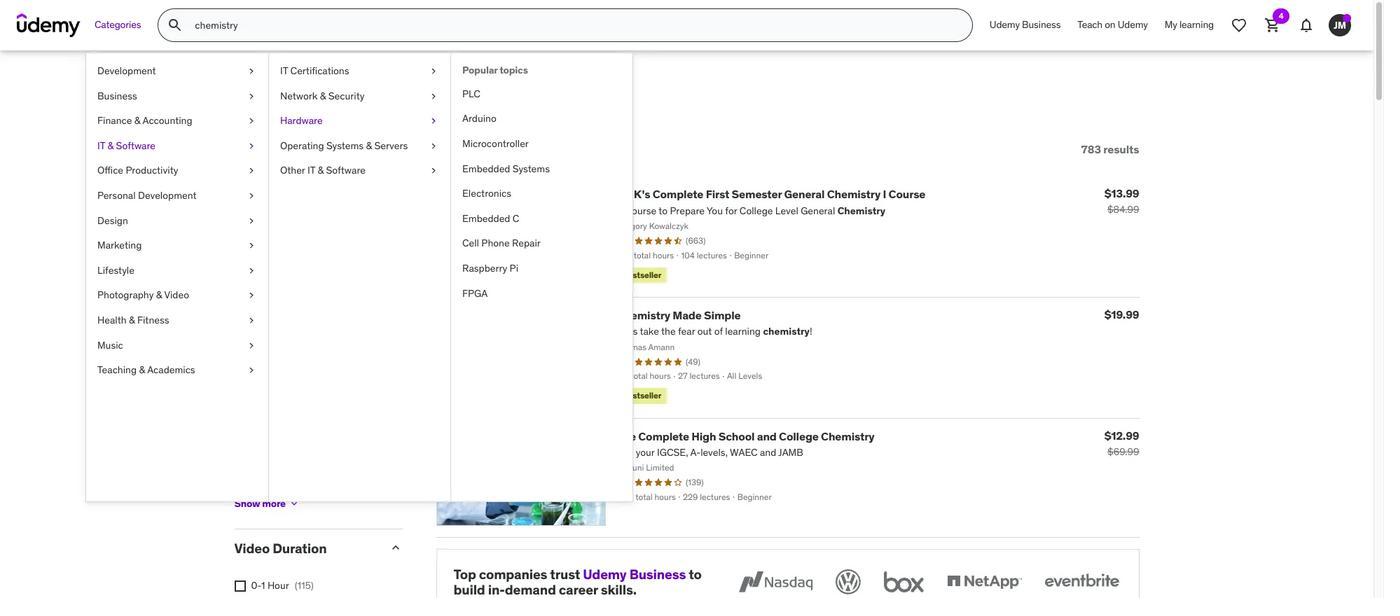 Task type: vqa. For each thing, say whether or not it's contained in the screenshot.
VFX within the Unity VFX Graph - Magic Effects - Intermediate Level The GAP Academy, Gabriel Aguiar
no



Task type: describe. For each thing, give the bounding box(es) containing it.
plc link
[[451, 82, 633, 107]]

it inside other it & software "link"
[[308, 164, 315, 177]]

results for 783 results
[[1104, 142, 1140, 156]]

783 for 783 results for "chemistry"
[[234, 83, 275, 111]]

chemistry for dr. k's complete first semester general chemistry i course
[[827, 187, 881, 201]]

español
[[251, 469, 286, 482]]

repair
[[512, 237, 541, 250]]

xsmall image for teaching & academics
[[246, 364, 257, 378]]

xsmall image for health & fitness
[[246, 314, 257, 328]]

& for fitness
[[129, 314, 135, 327]]

& for video
[[156, 289, 162, 302]]

arduino link
[[451, 107, 633, 132]]

fpga
[[463, 287, 488, 300]]

accounting
[[143, 114, 192, 127]]

xsmall image for it certifications
[[428, 64, 439, 78]]

office productivity link
[[86, 159, 268, 184]]

xsmall image for other it & software
[[428, 164, 439, 178]]

chemistry made simple
[[617, 308, 741, 322]]

music link
[[86, 333, 268, 358]]

1 vertical spatial chemistry
[[617, 308, 671, 322]]

$19.99
[[1105, 308, 1140, 322]]

1 vertical spatial complete
[[639, 429, 690, 443]]

finance
[[97, 114, 132, 127]]

$13.99 $84.99
[[1105, 187, 1140, 216]]

$12.99 $69.99
[[1105, 429, 1140, 458]]

teach on udemy
[[1078, 18, 1149, 31]]

marketing link
[[86, 234, 268, 258]]

783 results status
[[1082, 142, 1140, 156]]

wishlist image
[[1231, 17, 1248, 34]]

xsmall image for photography & video
[[246, 289, 257, 303]]

to
[[689, 566, 702, 583]]

0 horizontal spatial udemy
[[583, 566, 627, 583]]

language button
[[234, 355, 377, 372]]

cell
[[463, 237, 479, 250]]

photography & video
[[97, 289, 189, 302]]

marketing
[[97, 239, 142, 252]]

embedded for embedded systems
[[463, 162, 511, 175]]

development inside personal development link
[[138, 189, 197, 202]]

other it & software
[[280, 164, 366, 177]]

xsmall image for business
[[246, 89, 257, 103]]

college
[[779, 429, 819, 443]]

lifestyle
[[97, 264, 135, 277]]

i
[[883, 187, 887, 201]]

design
[[97, 214, 128, 227]]

c
[[513, 212, 520, 225]]

hardware
[[280, 114, 323, 127]]

systems for embedded
[[513, 162, 550, 175]]

filter button
[[234, 128, 297, 171]]

xsmall image for operating systems & servers
[[428, 139, 439, 153]]

it & software
[[97, 139, 156, 152]]

português
[[251, 494, 297, 507]]

development link
[[86, 59, 268, 84]]

my learning
[[1165, 18, 1215, 31]]

show more button
[[234, 490, 300, 518]]

nasdaq image
[[736, 567, 816, 598]]

0 vertical spatial udemy business link
[[982, 8, 1070, 42]]

general
[[785, 187, 825, 201]]

high
[[692, 429, 717, 443]]

network & security link
[[269, 84, 451, 109]]

$69.99
[[1108, 445, 1140, 458]]

phone
[[482, 237, 510, 250]]

xsmall image left العربية
[[234, 420, 246, 432]]

network & security
[[280, 89, 365, 102]]

xsmall image for personal development
[[246, 189, 257, 203]]

xsmall image for development
[[246, 64, 257, 78]]

jm
[[1334, 19, 1347, 31]]

ratings button
[[234, 199, 377, 216]]

xsmall image for network & security
[[428, 89, 439, 103]]

it for it certifications
[[280, 64, 288, 77]]

school
[[719, 429, 755, 443]]

career
[[559, 582, 598, 599]]

xsmall image left हिन्दी
[[234, 445, 246, 457]]

topics
[[500, 64, 528, 76]]

cell phone repair link
[[451, 232, 633, 256]]

first
[[706, 187, 730, 201]]

electronics
[[463, 187, 512, 200]]

box image
[[881, 567, 928, 598]]

show
[[234, 498, 260, 510]]

4 link
[[1257, 8, 1290, 42]]

demand
[[505, 582, 556, 599]]

raspberry pi
[[463, 262, 519, 275]]

skills.
[[601, 582, 637, 599]]

dr. k's complete first semester general chemistry i course
[[617, 187, 926, 201]]

small image inside filter button
[[244, 143, 258, 157]]

& left servers
[[366, 139, 372, 152]]

1 horizontal spatial udemy
[[990, 18, 1020, 31]]

hardware element
[[451, 53, 633, 502]]

personal development link
[[86, 184, 268, 209]]

personal development
[[97, 189, 197, 202]]

it certifications link
[[269, 59, 451, 84]]

1 vertical spatial udemy business link
[[583, 566, 686, 583]]

certifications
[[291, 64, 349, 77]]

xsmall image for finance & accounting
[[246, 114, 257, 128]]

health & fitness
[[97, 314, 169, 327]]

top
[[454, 566, 476, 583]]

servers
[[375, 139, 408, 152]]

simple
[[704, 308, 741, 322]]

duration
[[273, 541, 327, 557]]

music
[[97, 339, 123, 352]]

xsmall image for show more
[[289, 499, 300, 510]]

jm link
[[1324, 8, 1358, 42]]

security
[[329, 89, 365, 102]]

microcontroller link
[[451, 132, 633, 157]]

1 horizontal spatial business
[[630, 566, 686, 583]]

783 results
[[1082, 142, 1140, 156]]

eventbrite image
[[1042, 567, 1122, 598]]

783 for 783 results
[[1082, 142, 1102, 156]]

4
[[1279, 11, 1284, 21]]

0 vertical spatial complete
[[653, 187, 704, 201]]

xsmall image for it & software
[[246, 139, 257, 153]]

0-1 hour (115)
[[251, 580, 314, 592]]

office productivity
[[97, 164, 178, 177]]

1 horizontal spatial small image
[[389, 541, 403, 555]]

business link
[[86, 84, 268, 109]]

raspberry pi link
[[451, 256, 633, 281]]

language
[[234, 355, 296, 372]]

operating systems & servers
[[280, 139, 408, 152]]

embedded for embedded c
[[463, 212, 511, 225]]



Task type: locate. For each thing, give the bounding box(es) containing it.
embedded
[[463, 162, 511, 175], [463, 212, 511, 225]]

results down it certifications
[[279, 83, 352, 111]]

xsmall image inside network & security link
[[428, 89, 439, 103]]

1 horizontal spatial video
[[234, 541, 270, 557]]

xsmall image inside lifestyle link
[[246, 264, 257, 278]]

photography & video link
[[86, 283, 268, 308]]

dr. k's complete first semester general chemistry i course link
[[617, 187, 926, 201]]

to build in-demand career skills.
[[454, 566, 702, 599]]

& right health
[[129, 314, 135, 327]]

electronics link
[[451, 182, 633, 207]]

xsmall image for office productivity
[[246, 164, 257, 178]]

0 vertical spatial 783
[[234, 83, 275, 111]]

k's
[[634, 187, 651, 201]]

embedded systems link
[[451, 157, 633, 182]]

you have alerts image
[[1344, 14, 1352, 22]]

xsmall image for marketing
[[246, 239, 257, 253]]

chemistry left i
[[827, 187, 881, 201]]

udemy business link left the to
[[583, 566, 686, 583]]

0 horizontal spatial video
[[164, 289, 189, 302]]

1 horizontal spatial udemy business link
[[982, 8, 1070, 42]]

1 vertical spatial results
[[1104, 142, 1140, 156]]

categories
[[95, 18, 141, 31]]

1 vertical spatial embedded
[[463, 212, 511, 225]]

xsmall image inside "show more" button
[[289, 499, 300, 510]]

video duration button
[[234, 541, 377, 557]]

xsmall image left it certifications
[[246, 64, 257, 78]]

volkswagen image
[[833, 567, 864, 598]]

results
[[279, 83, 352, 111], [1104, 142, 1140, 156]]

0 horizontal spatial systems
[[327, 139, 364, 152]]

udemy image
[[17, 13, 81, 37]]

1 vertical spatial business
[[97, 89, 137, 102]]

other
[[280, 164, 305, 177]]

xsmall image inside teaching & academics link
[[246, 364, 257, 378]]

xsmall image
[[246, 114, 257, 128], [428, 114, 439, 128], [246, 139, 257, 153], [246, 164, 257, 178], [428, 164, 439, 178], [246, 189, 257, 203], [246, 214, 257, 228], [246, 264, 257, 278], [246, 289, 257, 303], [246, 339, 257, 353], [246, 364, 257, 378], [234, 396, 246, 407], [234, 581, 246, 592]]

العربية
[[251, 419, 272, 432]]

1 vertical spatial it
[[97, 139, 105, 152]]

1 vertical spatial small image
[[389, 541, 403, 555]]

office
[[97, 164, 123, 177]]

show more
[[234, 498, 286, 510]]

trust
[[550, 566, 580, 583]]

0 horizontal spatial udemy business link
[[583, 566, 686, 583]]

& right 'finance'
[[134, 114, 140, 127]]

photography
[[97, 289, 154, 302]]

xsmall image inside health & fitness link
[[246, 314, 257, 328]]

xsmall image inside marketing link
[[246, 239, 257, 253]]

2 vertical spatial chemistry
[[821, 429, 875, 443]]

2 horizontal spatial udemy
[[1118, 18, 1149, 31]]

xsmall image for music
[[246, 339, 257, 353]]

1 horizontal spatial software
[[326, 164, 366, 177]]

chemistry made simple link
[[617, 308, 741, 322]]

on
[[1105, 18, 1116, 31]]

0 vertical spatial it
[[280, 64, 288, 77]]

&
[[320, 89, 326, 102], [134, 114, 140, 127], [108, 139, 114, 152], [366, 139, 372, 152], [318, 164, 324, 177], [156, 289, 162, 302], [129, 314, 135, 327], [139, 364, 145, 376]]

in-
[[488, 582, 505, 599]]

0 horizontal spatial software
[[116, 139, 156, 152]]

made
[[673, 308, 702, 322]]

chemistry left the 'made'
[[617, 308, 671, 322]]

design link
[[86, 209, 268, 234]]

0 vertical spatial results
[[279, 83, 352, 111]]

udemy
[[990, 18, 1020, 31], [1118, 18, 1149, 31], [583, 566, 627, 583]]

xsmall image for lifestyle
[[246, 264, 257, 278]]

& up fitness
[[156, 289, 162, 302]]

teaching & academics
[[97, 364, 195, 376]]

top companies trust udemy business
[[454, 566, 686, 583]]

for
[[357, 83, 387, 111]]

network
[[280, 89, 318, 102]]

complete
[[653, 187, 704, 201], [639, 429, 690, 443]]

video duration
[[234, 541, 327, 557]]

xsmall image inside other it & software "link"
[[428, 164, 439, 178]]

0 horizontal spatial 783
[[234, 83, 275, 111]]

xsmall image inside hardware link
[[428, 114, 439, 128]]

systems down microcontroller link
[[513, 162, 550, 175]]

it right other at left
[[308, 164, 315, 177]]

systems down hardware link
[[327, 139, 364, 152]]

cell phone repair
[[463, 237, 541, 250]]

software inside "link"
[[326, 164, 366, 177]]

ratings
[[234, 199, 283, 216]]

software down operating systems & servers
[[326, 164, 366, 177]]

chemistry for the complete high school and college chemistry
[[821, 429, 875, 443]]

it up office
[[97, 139, 105, 152]]

0 horizontal spatial small image
[[244, 143, 258, 157]]

xsmall image for design
[[246, 214, 257, 228]]

course
[[889, 187, 926, 201]]

shopping cart with 4 items image
[[1265, 17, 1282, 34]]

xsmall image inside photography & video link
[[246, 289, 257, 303]]

xsmall image left the español
[[234, 470, 246, 482]]

netapp image
[[944, 567, 1025, 598]]

& inside "link"
[[318, 164, 324, 177]]

chemistry right college
[[821, 429, 875, 443]]

xsmall image right more
[[289, 499, 300, 510]]

results up $13.99
[[1104, 142, 1140, 156]]

academics
[[147, 364, 195, 376]]

$13.99
[[1105, 187, 1140, 201]]

embedded down the electronics
[[463, 212, 511, 225]]

xsmall image inside finance & accounting link
[[246, 114, 257, 128]]

learning
[[1180, 18, 1215, 31]]

udemy business link left teach
[[982, 8, 1070, 42]]

arduino
[[463, 112, 497, 125]]

0 horizontal spatial results
[[279, 83, 352, 111]]

1 vertical spatial video
[[234, 541, 270, 557]]

personal
[[97, 189, 136, 202]]

embedded c
[[463, 212, 520, 225]]

0 vertical spatial systems
[[327, 139, 364, 152]]

"chemistry"
[[392, 83, 519, 111]]

xsmall image inside design link
[[246, 214, 257, 228]]

the complete high school and college chemistry
[[617, 429, 875, 443]]

business
[[1023, 18, 1061, 31], [97, 89, 137, 102], [630, 566, 686, 583]]

finance & accounting
[[97, 114, 192, 127]]

development down office productivity link
[[138, 189, 197, 202]]

2 horizontal spatial it
[[308, 164, 315, 177]]

1 horizontal spatial results
[[1104, 142, 1140, 156]]

xsmall image down "ratings"
[[246, 239, 257, 253]]

2 horizontal spatial business
[[1023, 18, 1061, 31]]

xsmall image
[[246, 64, 257, 78], [428, 64, 439, 78], [246, 89, 257, 103], [428, 89, 439, 103], [428, 139, 439, 153], [246, 239, 257, 253], [246, 314, 257, 328], [234, 420, 246, 432], [234, 445, 246, 457], [234, 470, 246, 482], [289, 499, 300, 510]]

0 vertical spatial video
[[164, 289, 189, 302]]

pi
[[510, 262, 519, 275]]

software up office productivity
[[116, 139, 156, 152]]

& right teaching at the bottom of page
[[139, 364, 145, 376]]

1 vertical spatial development
[[138, 189, 197, 202]]

productivity
[[126, 164, 178, 177]]

0 horizontal spatial business
[[97, 89, 137, 102]]

it & software link
[[86, 134, 268, 159]]

Search for anything text field
[[192, 13, 956, 37]]

business left the to
[[630, 566, 686, 583]]

1
[[261, 580, 265, 592]]

xsmall image for hardware
[[428, 114, 439, 128]]

development inside 'development' link
[[97, 64, 156, 77]]

0 vertical spatial chemistry
[[827, 187, 881, 201]]

development down categories dropdown button
[[97, 64, 156, 77]]

complete right k's
[[653, 187, 704, 201]]

xsmall image left network
[[246, 89, 257, 103]]

fitness
[[137, 314, 169, 327]]

1 horizontal spatial systems
[[513, 162, 550, 175]]

popular topics
[[463, 64, 528, 76]]

& for academics
[[139, 364, 145, 376]]

it for it & software
[[97, 139, 105, 152]]

results for 783 results for "chemistry"
[[279, 83, 352, 111]]

it
[[280, 64, 288, 77], [97, 139, 105, 152], [308, 164, 315, 177]]

xsmall image inside business link
[[246, 89, 257, 103]]

embedded up the electronics
[[463, 162, 511, 175]]

english
[[251, 394, 284, 407]]

1 vertical spatial software
[[326, 164, 366, 177]]

the
[[617, 429, 636, 443]]

xsmall image inside personal development link
[[246, 189, 257, 203]]

teaching
[[97, 364, 137, 376]]

video down lifestyle link
[[164, 289, 189, 302]]

it certifications
[[280, 64, 349, 77]]

783 inside status
[[1082, 142, 1102, 156]]

xsmall image left plc
[[428, 89, 439, 103]]

xsmall image inside music link
[[246, 339, 257, 353]]

it inside it & software link
[[97, 139, 105, 152]]

1 vertical spatial systems
[[513, 162, 550, 175]]

0 vertical spatial embedded
[[463, 162, 511, 175]]

2 vertical spatial business
[[630, 566, 686, 583]]

xsmall image inside office productivity link
[[246, 164, 257, 178]]

& for accounting
[[134, 114, 140, 127]]

build
[[454, 582, 485, 599]]

xsmall image inside the operating systems & servers link
[[428, 139, 439, 153]]

& for security
[[320, 89, 326, 102]]

and
[[757, 429, 777, 443]]

xsmall image inside it certifications "link"
[[428, 64, 439, 78]]

$84.99
[[1108, 204, 1140, 216]]

0 vertical spatial small image
[[244, 143, 258, 157]]

categories button
[[86, 8, 150, 42]]

1 embedded from the top
[[463, 162, 511, 175]]

xsmall image up "chemistry"
[[428, 64, 439, 78]]

it inside it certifications "link"
[[280, 64, 288, 77]]

& left security
[[320, 89, 326, 102]]

dr.
[[617, 187, 632, 201]]

xsmall image right servers
[[428, 139, 439, 153]]

semester
[[732, 187, 782, 201]]

783 results for "chemistry"
[[234, 83, 519, 111]]

business up 'finance'
[[97, 89, 137, 102]]

hardware link
[[269, 109, 451, 134]]

notifications image
[[1299, 17, 1316, 34]]

lifestyle link
[[86, 258, 268, 283]]

0 vertical spatial business
[[1023, 18, 1061, 31]]

chemistry
[[827, 187, 881, 201], [617, 308, 671, 322], [821, 429, 875, 443]]

0 horizontal spatial it
[[97, 139, 105, 152]]

2 embedded from the top
[[463, 212, 511, 225]]

the complete high school and college chemistry link
[[617, 429, 875, 443]]

(115)
[[295, 580, 314, 592]]

development
[[97, 64, 156, 77], [138, 189, 197, 202]]

1 vertical spatial 783
[[1082, 142, 1102, 156]]

0 vertical spatial development
[[97, 64, 156, 77]]

complete right the
[[639, 429, 690, 443]]

small image
[[244, 143, 258, 157], [389, 541, 403, 555]]

business left teach
[[1023, 18, 1061, 31]]

popular
[[463, 64, 498, 76]]

xsmall image up language
[[246, 314, 257, 328]]

udemy business link
[[982, 8, 1070, 42], [583, 566, 686, 583]]

results inside status
[[1104, 142, 1140, 156]]

0 vertical spatial software
[[116, 139, 156, 152]]

video up 0-
[[234, 541, 270, 557]]

teach on udemy link
[[1070, 8, 1157, 42]]

xsmall image inside it & software link
[[246, 139, 257, 153]]

filter
[[260, 142, 288, 156]]

& up office
[[108, 139, 114, 152]]

1 horizontal spatial 783
[[1082, 142, 1102, 156]]

systems inside hardware 'element'
[[513, 162, 550, 175]]

systems for operating
[[327, 139, 364, 152]]

$12.99
[[1105, 429, 1140, 443]]

xsmall image inside 'development' link
[[246, 64, 257, 78]]

& for software
[[108, 139, 114, 152]]

2 vertical spatial it
[[308, 164, 315, 177]]

submit search image
[[167, 17, 184, 34]]

my learning link
[[1157, 8, 1223, 42]]

& right other at left
[[318, 164, 324, 177]]

1 horizontal spatial it
[[280, 64, 288, 77]]

it up network
[[280, 64, 288, 77]]



